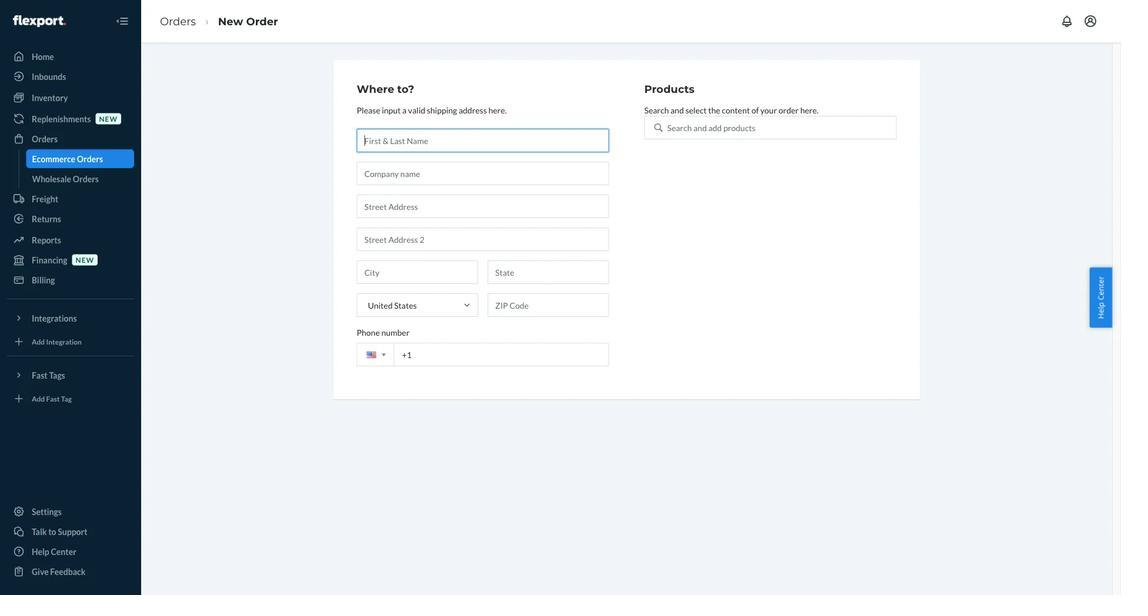 Task type: describe. For each thing, give the bounding box(es) containing it.
support
[[58, 527, 87, 537]]

ZIP Code text field
[[488, 293, 609, 317]]

orders inside breadcrumbs navigation
[[160, 15, 196, 28]]

billing link
[[7, 271, 134, 289]]

home link
[[7, 47, 134, 66]]

united
[[368, 300, 393, 310]]

1 here. from the left
[[489, 105, 507, 115]]

replenishments
[[32, 114, 91, 124]]

center inside "link"
[[51, 547, 76, 557]]

breadcrumbs navigation
[[151, 4, 288, 38]]

talk
[[32, 527, 47, 537]]

Street Address text field
[[357, 195, 609, 218]]

integration
[[46, 337, 82, 346]]

reports
[[32, 235, 61, 245]]

shipping
[[427, 105, 457, 115]]

products
[[723, 123, 756, 133]]

wholesale
[[32, 174, 71, 184]]

reports link
[[7, 231, 134, 249]]

search image
[[654, 123, 663, 132]]

help center inside button
[[1096, 276, 1106, 319]]

to
[[48, 527, 56, 537]]

integrations
[[32, 313, 77, 323]]

and for add
[[694, 123, 707, 133]]

add integration
[[32, 337, 82, 346]]

talk to support
[[32, 527, 87, 537]]

search and add products
[[667, 123, 756, 133]]

freight
[[32, 194, 58, 204]]

inbounds
[[32, 71, 66, 81]]

1 vertical spatial orders link
[[7, 129, 134, 148]]

open account menu image
[[1084, 14, 1098, 28]]

united states
[[368, 300, 417, 310]]

orders up ecommerce
[[32, 134, 58, 144]]

integrations button
[[7, 309, 134, 328]]

1 horizontal spatial orders link
[[160, 15, 196, 28]]

address
[[459, 105, 487, 115]]

tags
[[49, 370, 65, 380]]

give
[[32, 567, 49, 577]]

give feedback button
[[7, 562, 134, 581]]

add for add integration
[[32, 337, 45, 346]]

2 here. from the left
[[800, 105, 819, 115]]

fast tags button
[[7, 366, 134, 385]]

ecommerce orders link
[[26, 149, 134, 168]]

add
[[709, 123, 722, 133]]

add for add fast tag
[[32, 394, 45, 403]]

where
[[357, 83, 394, 96]]

talk to support button
[[7, 522, 134, 541]]

phone number
[[357, 327, 410, 337]]

orders inside "link"
[[77, 154, 103, 164]]

orders inside 'link'
[[73, 174, 99, 184]]

help inside button
[[1096, 302, 1106, 319]]

1 vertical spatial fast
[[46, 394, 60, 403]]

Street Address 2 text field
[[357, 228, 609, 251]]

center inside button
[[1096, 276, 1106, 300]]



Task type: locate. For each thing, give the bounding box(es) containing it.
a
[[402, 105, 407, 115]]

0 vertical spatial help
[[1096, 302, 1106, 319]]

billing
[[32, 275, 55, 285]]

inbounds link
[[7, 67, 134, 86]]

new for replenishments
[[99, 114, 118, 123]]

1 horizontal spatial help
[[1096, 302, 1106, 319]]

settings link
[[7, 502, 134, 521]]

please input a valid shipping address here.
[[357, 105, 507, 115]]

0 vertical spatial add
[[32, 337, 45, 346]]

0 horizontal spatial new
[[76, 256, 94, 264]]

0 horizontal spatial here.
[[489, 105, 507, 115]]

fast inside dropdown button
[[32, 370, 47, 380]]

new down reports link
[[76, 256, 94, 264]]

close navigation image
[[115, 14, 129, 28]]

new order link
[[218, 15, 278, 28]]

1 vertical spatial add
[[32, 394, 45, 403]]

ecommerce orders
[[32, 154, 103, 164]]

1 vertical spatial help
[[32, 547, 49, 557]]

of
[[752, 105, 759, 115]]

0 vertical spatial search
[[644, 105, 669, 115]]

and left select
[[671, 105, 684, 115]]

the
[[708, 105, 720, 115]]

new down inventory link
[[99, 114, 118, 123]]

orders link left new
[[160, 15, 196, 28]]

settings
[[32, 507, 62, 517]]

states
[[394, 300, 417, 310]]

give feedback
[[32, 567, 86, 577]]

1 vertical spatial and
[[694, 123, 707, 133]]

here. right the order
[[800, 105, 819, 115]]

search and select the content of your order here.
[[644, 105, 819, 115]]

0 vertical spatial fast
[[32, 370, 47, 380]]

flexport logo image
[[13, 15, 66, 27]]

tag
[[61, 394, 72, 403]]

orders down ecommerce orders "link"
[[73, 174, 99, 184]]

freight link
[[7, 189, 134, 208]]

new for financing
[[76, 256, 94, 264]]

input
[[382, 105, 401, 115]]

ecommerce
[[32, 154, 75, 164]]

search up 'search' icon at top
[[644, 105, 669, 115]]

your
[[761, 105, 777, 115]]

0 horizontal spatial center
[[51, 547, 76, 557]]

returns
[[32, 214, 61, 224]]

State text field
[[488, 260, 609, 284]]

here.
[[489, 105, 507, 115], [800, 105, 819, 115]]

home
[[32, 51, 54, 61]]

new
[[99, 114, 118, 123], [76, 256, 94, 264]]

inventory link
[[7, 88, 134, 107]]

help center link
[[7, 542, 134, 561]]

wholesale orders
[[32, 174, 99, 184]]

wholesale orders link
[[26, 169, 134, 188]]

add left integration
[[32, 337, 45, 346]]

select
[[686, 105, 707, 115]]

search right 'search' icon at top
[[667, 123, 692, 133]]

1 vertical spatial new
[[76, 256, 94, 264]]

to?
[[397, 83, 414, 96]]

inventory
[[32, 93, 68, 103]]

First & Last Name text field
[[357, 129, 609, 152]]

help center
[[1096, 276, 1106, 319], [32, 547, 76, 557]]

add
[[32, 337, 45, 346], [32, 394, 45, 403]]

new
[[218, 15, 243, 28]]

here. right address
[[489, 105, 507, 115]]

add fast tag
[[32, 394, 72, 403]]

fast tags
[[32, 370, 65, 380]]

2 add from the top
[[32, 394, 45, 403]]

1 horizontal spatial and
[[694, 123, 707, 133]]

please
[[357, 105, 380, 115]]

orders link
[[160, 15, 196, 28], [7, 129, 134, 148]]

orders up wholesale orders 'link'
[[77, 154, 103, 164]]

and left the 'add'
[[694, 123, 707, 133]]

number
[[381, 327, 410, 337]]

Company name text field
[[357, 162, 609, 185]]

order
[[246, 15, 278, 28]]

help center button
[[1090, 267, 1112, 328]]

open notifications image
[[1060, 14, 1074, 28]]

search
[[644, 105, 669, 115], [667, 123, 692, 133]]

1 vertical spatial center
[[51, 547, 76, 557]]

center
[[1096, 276, 1106, 300], [51, 547, 76, 557]]

0 vertical spatial help center
[[1096, 276, 1106, 319]]

new order
[[218, 15, 278, 28]]

united states: + 1 image
[[382, 354, 386, 356]]

1 vertical spatial help center
[[32, 547, 76, 557]]

add down fast tags on the bottom of page
[[32, 394, 45, 403]]

help inside "link"
[[32, 547, 49, 557]]

orders link up ecommerce orders
[[7, 129, 134, 148]]

returns link
[[7, 209, 134, 228]]

fast left 'tag'
[[46, 394, 60, 403]]

order
[[779, 105, 799, 115]]

0 horizontal spatial and
[[671, 105, 684, 115]]

orders
[[160, 15, 196, 28], [32, 134, 58, 144], [77, 154, 103, 164], [73, 174, 99, 184]]

feedback
[[50, 567, 86, 577]]

search for search and select the content of your order here.
[[644, 105, 669, 115]]

0 vertical spatial new
[[99, 114, 118, 123]]

1 vertical spatial search
[[667, 123, 692, 133]]

0 horizontal spatial orders link
[[7, 129, 134, 148]]

1 horizontal spatial help center
[[1096, 276, 1106, 319]]

financing
[[32, 255, 67, 265]]

products
[[644, 83, 695, 96]]

0 vertical spatial and
[[671, 105, 684, 115]]

phone
[[357, 327, 380, 337]]

0 horizontal spatial help center
[[32, 547, 76, 557]]

help center inside "link"
[[32, 547, 76, 557]]

add integration link
[[7, 332, 134, 351]]

1 horizontal spatial center
[[1096, 276, 1106, 300]]

and
[[671, 105, 684, 115], [694, 123, 707, 133]]

fast left tags
[[32, 370, 47, 380]]

content
[[722, 105, 750, 115]]

1 (702) 123-4567 telephone field
[[357, 343, 609, 366]]

1 horizontal spatial here.
[[800, 105, 819, 115]]

0 horizontal spatial help
[[32, 547, 49, 557]]

search for search and add products
[[667, 123, 692, 133]]

and for select
[[671, 105, 684, 115]]

0 vertical spatial center
[[1096, 276, 1106, 300]]

where to?
[[357, 83, 414, 96]]

1 add from the top
[[32, 337, 45, 346]]

add fast tag link
[[7, 389, 134, 408]]

1 horizontal spatial new
[[99, 114, 118, 123]]

help
[[1096, 302, 1106, 319], [32, 547, 49, 557]]

fast
[[32, 370, 47, 380], [46, 394, 60, 403]]

City text field
[[357, 260, 478, 284]]

orders left new
[[160, 15, 196, 28]]

valid
[[408, 105, 425, 115]]

0 vertical spatial orders link
[[160, 15, 196, 28]]



Task type: vqa. For each thing, say whether or not it's contained in the screenshot.
Copy
no



